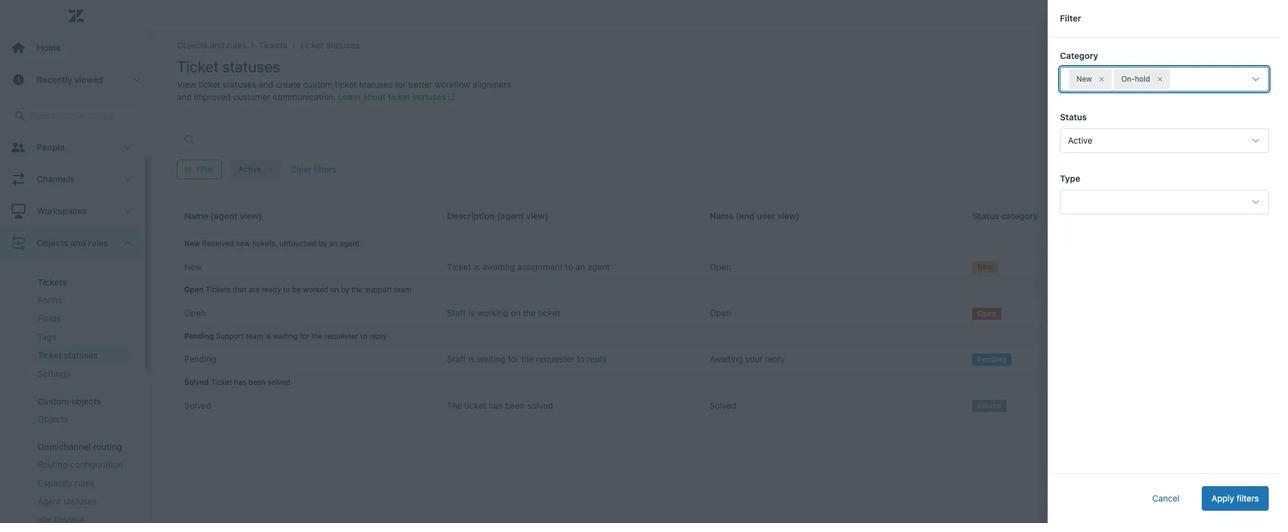 Task type: locate. For each thing, give the bounding box(es) containing it.
0 vertical spatial statuses
[[64, 350, 98, 361]]

rules
[[88, 238, 108, 248], [75, 478, 94, 488]]

Search Admin Center field
[[30, 111, 136, 122]]

forms
[[37, 295, 62, 305]]

fields link
[[33, 310, 130, 328]]

remove image inside on-hold "option"
[[1157, 76, 1164, 83]]

objects element
[[37, 414, 68, 426]]

1 vertical spatial statuses
[[63, 496, 97, 507]]

remove image right new
[[1099, 76, 1106, 83]]

1 vertical spatial rules
[[75, 478, 94, 488]]

new option
[[1070, 69, 1112, 89]]

agent statuses element
[[37, 496, 97, 508]]

objects
[[37, 238, 68, 248], [37, 414, 68, 425]]

and
[[71, 238, 86, 248]]

0 horizontal spatial remove image
[[1099, 76, 1106, 83]]

1 horizontal spatial remove image
[[1157, 76, 1164, 83]]

objects
[[71, 396, 101, 407]]

omnichannel routing element
[[37, 442, 122, 452]]

cancel
[[1153, 493, 1180, 504]]

apply filters
[[1212, 493, 1260, 504]]

statuses down capacity rules 'link' in the bottom of the page
[[63, 496, 97, 507]]

rules inside dropdown button
[[88, 238, 108, 248]]

objects inside dropdown button
[[37, 238, 68, 248]]

filter
[[1060, 13, 1082, 23]]

fields
[[37, 313, 61, 324]]

remove image for new
[[1099, 76, 1106, 83]]

remove image right hold
[[1157, 76, 1164, 83]]

objects and rules group
[[0, 259, 143, 523]]

tags link
[[33, 328, 130, 347]]

objects left and
[[37, 238, 68, 248]]

apply
[[1212, 493, 1235, 504]]

tree item
[[0, 227, 143, 523]]

objects link
[[33, 410, 130, 429]]

1 remove image from the left
[[1099, 76, 1106, 83]]

type element
[[1060, 190, 1269, 214]]

objects and rules button
[[0, 227, 143, 259]]

objects inside group
[[37, 414, 68, 425]]

active
[[1068, 135, 1093, 146]]

custom
[[37, 396, 69, 407]]

type
[[1060, 173, 1081, 184]]

rules right and
[[88, 238, 108, 248]]

tree item containing objects and rules
[[0, 227, 143, 523]]

idle timeout element
[[37, 514, 84, 523]]

0 vertical spatial objects
[[37, 238, 68, 248]]

statuses down tags "link"
[[64, 350, 98, 361]]

objects for objects
[[37, 414, 68, 425]]

agent statuses
[[37, 496, 97, 507]]

settings element
[[37, 368, 70, 380]]

objects for objects and rules
[[37, 238, 68, 248]]

agent statuses link
[[33, 493, 130, 511]]

agent
[[37, 496, 61, 507]]

2 remove image from the left
[[1157, 76, 1164, 83]]

objects down custom
[[37, 414, 68, 425]]

remove image inside the new option
[[1099, 76, 1106, 83]]

statuses
[[64, 350, 98, 361], [63, 496, 97, 507]]

ticket statuses link
[[33, 347, 130, 365]]

omnichannel routing
[[37, 442, 122, 452]]

tree item inside primary element
[[0, 227, 143, 523]]

routing configuration link
[[33, 456, 130, 474]]

capacity rules
[[37, 478, 94, 488]]

statuses for ticket statuses
[[64, 350, 98, 361]]

0 vertical spatial rules
[[88, 238, 108, 248]]

cancel button
[[1143, 487, 1190, 511]]

omnichannel
[[37, 442, 91, 452]]

category
[[1060, 50, 1099, 61]]

remove image
[[1099, 76, 1106, 83], [1157, 76, 1164, 83]]

None search field
[[1, 104, 151, 128]]

1 vertical spatial objects
[[37, 414, 68, 425]]

forms link
[[33, 291, 130, 310]]

rules down routing configuration link
[[75, 478, 94, 488]]

filter dialog
[[1048, 0, 1282, 523]]



Task type: vqa. For each thing, say whether or not it's contained in the screenshot.
the bottommost "rules"
no



Task type: describe. For each thing, give the bounding box(es) containing it.
configuration
[[70, 460, 123, 470]]

capacity rules link
[[33, 474, 130, 493]]

hold
[[1135, 74, 1151, 84]]

none search field inside primary element
[[1, 104, 151, 128]]

status
[[1060, 112, 1087, 122]]

capacity
[[37, 478, 72, 488]]

tickets
[[37, 277, 67, 288]]

routing
[[93, 442, 122, 452]]

custom objects
[[37, 396, 101, 407]]

statuses for agent statuses
[[63, 496, 97, 507]]

tags
[[37, 332, 56, 342]]

status element
[[1060, 128, 1269, 153]]

ticket
[[37, 350, 62, 361]]

routing
[[37, 460, 68, 470]]

capacity rules element
[[37, 477, 94, 490]]

custom objects element
[[37, 396, 101, 407]]

Category field
[[1173, 69, 1243, 89]]

rules inside 'link'
[[75, 478, 94, 488]]

objects and rules
[[37, 238, 108, 248]]

settings link
[[33, 365, 130, 383]]

on-hold
[[1122, 74, 1151, 84]]

new
[[1077, 74, 1092, 84]]

category element
[[1060, 67, 1269, 92]]

ticket statuses element
[[37, 350, 98, 362]]

fields element
[[37, 313, 61, 325]]

settings
[[37, 369, 70, 379]]

apply filters button
[[1202, 487, 1269, 511]]

forms element
[[37, 294, 62, 307]]

tags element
[[37, 331, 56, 343]]

filters
[[1237, 493, 1260, 504]]

ticket statuses
[[37, 350, 98, 361]]

routing configuration
[[37, 460, 123, 470]]

primary element
[[0, 0, 152, 523]]

tickets element
[[37, 277, 67, 288]]

on-
[[1122, 74, 1135, 84]]

on-hold option
[[1115, 69, 1170, 89]]

remove image for on-hold
[[1157, 76, 1164, 83]]

routing configuration element
[[37, 459, 123, 471]]



